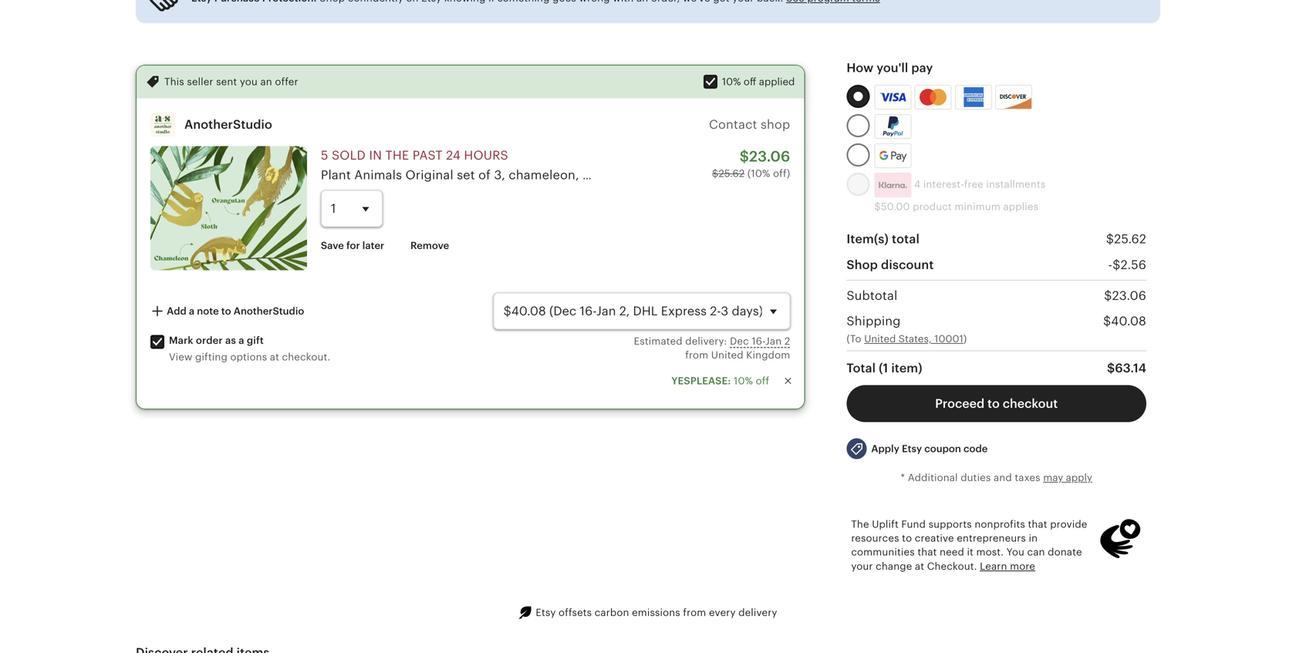 Task type: locate. For each thing, give the bounding box(es) containing it.
shop
[[847, 258, 878, 272]]

1 vertical spatial in
[[1029, 533, 1038, 544]]

in inside 5 sold in the past 24 hours plant animals original set of 3, chameleon, sloth and orangutan trio, cute plant gift
[[369, 148, 382, 162]]

1 horizontal spatial a
[[239, 335, 244, 347]]

1 horizontal spatial that
[[1028, 519, 1048, 530]]

25.62
[[719, 168, 745, 179], [1114, 232, 1147, 246]]

0 horizontal spatial in
[[369, 148, 382, 162]]

from left every
[[683, 607, 706, 619]]

0 vertical spatial to
[[221, 306, 231, 317]]

learn more
[[980, 561, 1035, 572]]

provide
[[1050, 519, 1088, 530]]

2
[[785, 336, 790, 347]]

0 vertical spatial 23.06
[[749, 148, 790, 165]]

$ down $ 25.62
[[1113, 258, 1121, 272]]

1 vertical spatial off
[[756, 375, 770, 387]]

$ down $ 23.06
[[1103, 315, 1111, 328]]

your
[[851, 561, 873, 572]]

0 horizontal spatial and
[[616, 168, 638, 182]]

anotherstudio up mark order as a gift view gifting options at checkout.
[[234, 306, 304, 317]]

$ 63.14
[[1107, 362, 1147, 375]]

23.06
[[749, 148, 790, 165], [1112, 289, 1147, 303]]

23.06 up (10%
[[749, 148, 790, 165]]

0 vertical spatial etsy
[[902, 443, 922, 455]]

1 horizontal spatial and
[[994, 472, 1012, 484]]

0 vertical spatial in
[[369, 148, 382, 162]]

off
[[744, 76, 756, 88], [756, 375, 770, 387]]

to right note
[[221, 306, 231, 317]]

united down dec
[[711, 350, 744, 361]]

learn
[[980, 561, 1007, 572]]

25.62 up - $ 2.56
[[1114, 232, 1147, 246]]

free
[[964, 179, 984, 190]]

*
[[901, 472, 905, 484]]

0 horizontal spatial united
[[711, 350, 744, 361]]

1 vertical spatial 25.62
[[1114, 232, 1147, 246]]

save for later
[[321, 240, 384, 252]]

apply
[[1066, 472, 1093, 484]]

$ down $ 40.08
[[1107, 362, 1115, 375]]

sold
[[332, 148, 366, 162]]

united states, 10001 button
[[864, 332, 964, 346]]

to right proceed
[[988, 397, 1000, 411]]

23.06 for $ 23.06
[[1112, 289, 1147, 303]]

2 horizontal spatial to
[[988, 397, 1000, 411]]

from inside estimated delivery: dec 16-jan 2 from united kingdom
[[685, 350, 709, 361]]

it
[[967, 547, 974, 558]]

1 horizontal spatial gift
[[799, 168, 820, 182]]

at right change
[[915, 561, 925, 572]]

orangutan
[[642, 168, 704, 182]]

)
[[964, 333, 967, 345]]

1 horizontal spatial to
[[902, 533, 912, 544]]

proceed to checkout button
[[847, 385, 1147, 423]]

shop
[[761, 118, 790, 131]]

the
[[385, 148, 409, 162]]

a right as
[[239, 335, 244, 347]]

23.06 inside $ 23.06 $ 25.62 (10% off)
[[749, 148, 790, 165]]

in up the can
[[1029, 533, 1038, 544]]

later
[[362, 240, 384, 252]]

may
[[1043, 472, 1063, 484]]

25.62 left (10%
[[719, 168, 745, 179]]

a inside mark order as a gift view gifting options at checkout.
[[239, 335, 244, 347]]

0 horizontal spatial 25.62
[[719, 168, 745, 179]]

10% down kingdom at the bottom of the page
[[734, 375, 753, 387]]

0 vertical spatial that
[[1028, 519, 1048, 530]]

hours
[[464, 148, 508, 162]]

google pay image
[[875, 144, 911, 168]]

contact
[[709, 118, 757, 131]]

apply etsy coupon code
[[871, 443, 988, 455]]

that down "creative"
[[918, 547, 937, 558]]

item(s) total
[[847, 232, 920, 246]]

0 horizontal spatial etsy
[[536, 607, 556, 619]]

from
[[685, 350, 709, 361], [683, 607, 706, 619]]

etsy right apply
[[902, 443, 922, 455]]

product
[[913, 201, 952, 213]]

and right sloth
[[616, 168, 638, 182]]

0 vertical spatial 25.62
[[719, 168, 745, 179]]

4
[[914, 179, 921, 190]]

1 vertical spatial from
[[683, 607, 706, 619]]

that up the can
[[1028, 519, 1048, 530]]

offsets
[[559, 607, 592, 619]]

10% up 'contact'
[[722, 76, 741, 88]]

mark order as a gift view gifting options at checkout.
[[169, 335, 331, 363]]

0 vertical spatial anotherstudio
[[184, 118, 272, 131]]

16-
[[752, 336, 766, 347]]

$ for $ 63.14
[[1107, 362, 1115, 375]]

united down shipping
[[864, 333, 896, 345]]

1 vertical spatial gift
[[247, 335, 264, 347]]

0 horizontal spatial 23.06
[[749, 148, 790, 165]]

$ up cute
[[740, 148, 749, 165]]

paypal image
[[877, 117, 909, 137]]

remove
[[410, 240, 449, 252]]

0 horizontal spatial a
[[189, 306, 195, 317]]

1 vertical spatial at
[[915, 561, 925, 572]]

gift right off)
[[799, 168, 820, 182]]

0 horizontal spatial gift
[[247, 335, 264, 347]]

from down delivery:
[[685, 350, 709, 361]]

estimated
[[634, 336, 683, 347]]

$ up $ 40.08
[[1104, 289, 1112, 303]]

apply etsy coupon code button
[[835, 432, 1000, 467]]

shop discount
[[847, 258, 934, 272]]

1 horizontal spatial 25.62
[[1114, 232, 1147, 246]]

in up animals
[[369, 148, 382, 162]]

gift
[[799, 168, 820, 182], [247, 335, 264, 347]]

(1
[[879, 362, 888, 375]]

carbon
[[595, 607, 629, 619]]

sloth
[[583, 168, 612, 182]]

1 vertical spatial 10%
[[734, 375, 753, 387]]

subtotal
[[847, 289, 898, 303]]

more
[[1010, 561, 1035, 572]]

to down fund
[[902, 533, 912, 544]]

fund
[[902, 519, 926, 530]]

$ left cute
[[712, 168, 719, 179]]

1 horizontal spatial 23.06
[[1112, 289, 1147, 303]]

0 vertical spatial from
[[685, 350, 709, 361]]

the uplift fund supports nonprofits that provide resources to creative entrepreneurs in communities that need it most. you can donate your change at checkout.
[[851, 519, 1088, 572]]

1 vertical spatial 23.06
[[1112, 289, 1147, 303]]

0 vertical spatial united
[[864, 333, 896, 345]]

0 vertical spatial a
[[189, 306, 195, 317]]

1 vertical spatial anotherstudio
[[234, 306, 304, 317]]

off down kingdom at the bottom of the page
[[756, 375, 770, 387]]

$50.00
[[874, 201, 910, 213]]

1 vertical spatial united
[[711, 350, 744, 361]]

you
[[240, 76, 258, 88]]

0 horizontal spatial that
[[918, 547, 937, 558]]

and left taxes
[[994, 472, 1012, 484]]

0 vertical spatial and
[[616, 168, 638, 182]]

in
[[369, 148, 382, 162], [1029, 533, 1038, 544]]

off left the applied
[[744, 76, 756, 88]]

1 horizontal spatial etsy
[[902, 443, 922, 455]]

total
[[892, 232, 920, 246]]

23.06 up 40.08
[[1112, 289, 1147, 303]]

in inside the uplift fund supports nonprofits that provide resources to creative entrepreneurs in communities that need it most. you can donate your change at checkout.
[[1029, 533, 1038, 544]]

1 horizontal spatial united
[[864, 333, 896, 345]]

installments
[[986, 179, 1046, 190]]

mastercard image
[[917, 87, 950, 107]]

$ for $ 40.08
[[1103, 315, 1111, 328]]

american express image
[[957, 87, 990, 107]]

to
[[221, 306, 231, 317], [988, 397, 1000, 411], [902, 533, 912, 544]]

supports
[[929, 519, 972, 530]]

gift up options
[[247, 335, 264, 347]]

how
[[847, 61, 874, 75]]

1 vertical spatial that
[[918, 547, 937, 558]]

1 horizontal spatial at
[[915, 561, 925, 572]]

states,
[[899, 333, 932, 345]]

1 vertical spatial and
[[994, 472, 1012, 484]]

dec
[[730, 336, 749, 347]]

yesplease:
[[672, 375, 731, 387]]

1 vertical spatial to
[[988, 397, 1000, 411]]

total
[[847, 362, 876, 375]]

etsy left the offsets
[[536, 607, 556, 619]]

save for later button
[[309, 232, 396, 260]]

at right options
[[270, 351, 279, 363]]

anotherstudio down sent
[[184, 118, 272, 131]]

2 vertical spatial to
[[902, 533, 912, 544]]

0 vertical spatial at
[[270, 351, 279, 363]]

etsy inside dropdown button
[[902, 443, 922, 455]]

that
[[1028, 519, 1048, 530], [918, 547, 937, 558]]

cute
[[735, 168, 762, 182]]

the
[[851, 519, 869, 530]]

$ 23.06 $ 25.62 (10% off)
[[712, 148, 790, 179]]

1 horizontal spatial in
[[1029, 533, 1038, 544]]

a right add
[[189, 306, 195, 317]]

united
[[864, 333, 896, 345], [711, 350, 744, 361]]

$
[[740, 148, 749, 165], [712, 168, 719, 179], [1106, 232, 1114, 246], [1113, 258, 1121, 272], [1104, 289, 1112, 303], [1103, 315, 1111, 328], [1107, 362, 1115, 375]]

0 vertical spatial gift
[[799, 168, 820, 182]]

gift inside 5 sold in the past 24 hours plant animals original set of 3, chameleon, sloth and orangutan trio, cute plant gift
[[799, 168, 820, 182]]

0 horizontal spatial at
[[270, 351, 279, 363]]

remove button
[[399, 232, 461, 260]]

$ up -
[[1106, 232, 1114, 246]]

(10%
[[748, 168, 770, 179]]

0 horizontal spatial to
[[221, 306, 231, 317]]

1 vertical spatial a
[[239, 335, 244, 347]]



Task type: vqa. For each thing, say whether or not it's contained in the screenshot.
code
yes



Task type: describe. For each thing, give the bounding box(es) containing it.
past
[[413, 148, 443, 162]]

$ for $ 25.62
[[1106, 232, 1114, 246]]

to inside button
[[988, 397, 1000, 411]]

estimated delivery: dec 16-jan 2 from united kingdom
[[634, 336, 790, 361]]

learn more button
[[980, 560, 1035, 574]]

united inside estimated delivery: dec 16-jan 2 from united kingdom
[[711, 350, 744, 361]]

2.56
[[1121, 258, 1147, 272]]

offer
[[275, 76, 298, 88]]

add a note to anotherstudio button
[[139, 297, 316, 326]]

uplift
[[872, 519, 899, 530]]

as
[[225, 335, 236, 347]]

original
[[406, 168, 454, 182]]

delivery
[[739, 607, 777, 619]]

trio,
[[707, 168, 731, 182]]

plant
[[765, 168, 796, 182]]

an
[[260, 76, 272, 88]]

$ for $ 23.06
[[1104, 289, 1112, 303]]

a inside dropdown button
[[189, 306, 195, 317]]

4 interest-free installments
[[912, 179, 1046, 190]]

applies
[[1003, 201, 1039, 213]]

anotherstudio link
[[184, 118, 272, 131]]

you'll
[[877, 61, 909, 75]]

communities
[[851, 547, 915, 558]]

donate
[[1048, 547, 1082, 558]]

gifting
[[195, 351, 228, 363]]

minimum
[[955, 201, 1001, 213]]

coupon
[[925, 443, 961, 455]]

* additional duties and taxes may apply
[[901, 472, 1093, 484]]

dec 16-jan 2 link
[[730, 336, 790, 347]]

uplift fund image
[[1099, 518, 1142, 561]]

seller
[[187, 76, 213, 88]]

entrepreneurs
[[957, 533, 1026, 544]]

nonprofits
[[975, 519, 1025, 530]]

$ 23.06
[[1104, 289, 1147, 303]]

10001
[[935, 333, 964, 345]]

anotherstudio image
[[150, 112, 175, 137]]

delivery:
[[685, 336, 727, 347]]

interest-
[[923, 179, 964, 190]]

item)
[[891, 362, 923, 375]]

- $ 2.56
[[1108, 258, 1147, 272]]

mark
[[169, 335, 193, 347]]

5
[[321, 148, 328, 162]]

3,
[[494, 168, 505, 182]]

chameleon,
[[509, 168, 579, 182]]

item(s)
[[847, 232, 889, 246]]

apply
[[871, 443, 900, 455]]

for
[[346, 240, 360, 252]]

pay
[[912, 61, 933, 75]]

plant animals original set of 3, chameleon, sloth and orangutan trio, cute plant gift link
[[321, 168, 820, 182]]

plant animals original set of 3, chameleon, sloth and orangutan trio, cute plant gift image
[[150, 146, 307, 270]]

1 vertical spatial etsy
[[536, 607, 556, 619]]

note
[[197, 306, 219, 317]]

5 sold in the past 24 hours plant animals original set of 3, chameleon, sloth and orangutan trio, cute plant gift
[[321, 148, 820, 182]]

animals
[[354, 168, 402, 182]]

this seller sent you an offer
[[164, 76, 298, 88]]

shipping
[[847, 315, 901, 328]]

63.14
[[1115, 362, 1147, 375]]

visa image
[[880, 90, 906, 104]]

0 vertical spatial off
[[744, 76, 756, 88]]

25.62 inside $ 23.06 $ 25.62 (10% off)
[[719, 168, 745, 179]]

applied
[[759, 76, 795, 88]]

checkout.
[[927, 561, 977, 572]]

discover image
[[996, 88, 1033, 111]]

etsy offsets carbon emissions from every delivery
[[536, 607, 777, 619]]

of
[[479, 168, 491, 182]]

$ 25.62
[[1106, 232, 1147, 246]]

at inside mark order as a gift view gifting options at checkout.
[[270, 351, 279, 363]]

add a note to anotherstudio
[[164, 306, 304, 317]]

gift inside mark order as a gift view gifting options at checkout.
[[247, 335, 264, 347]]

additional
[[908, 472, 958, 484]]

plant
[[321, 168, 351, 182]]

save
[[321, 240, 344, 252]]

view
[[169, 351, 192, 363]]

to inside dropdown button
[[221, 306, 231, 317]]

total (1 item)
[[847, 362, 923, 375]]

sent
[[216, 76, 237, 88]]

pay in 4 installments image
[[874, 173, 912, 198]]

proceed
[[935, 397, 985, 411]]

kingdom
[[746, 350, 790, 361]]

most.
[[976, 547, 1004, 558]]

and inside 5 sold in the past 24 hours plant animals original set of 3, chameleon, sloth and orangutan trio, cute plant gift
[[616, 168, 638, 182]]

0 vertical spatial 10%
[[722, 76, 741, 88]]

set
[[457, 168, 475, 182]]

$ for $ 23.06 $ 25.62 (10% off)
[[740, 148, 749, 165]]

need
[[940, 547, 964, 558]]

change
[[876, 561, 912, 572]]

code
[[964, 443, 988, 455]]

23.06 for $ 23.06 $ 25.62 (10% off)
[[749, 148, 790, 165]]

anotherstudio inside dropdown button
[[234, 306, 304, 317]]

emissions
[[632, 607, 680, 619]]

add
[[167, 306, 187, 317]]

proceed to checkout
[[935, 397, 1058, 411]]

at inside the uplift fund supports nonprofits that provide resources to creative entrepreneurs in communities that need it most. you can donate your change at checkout.
[[915, 561, 925, 572]]

discount
[[881, 258, 934, 272]]

off)
[[773, 168, 790, 179]]

-
[[1108, 258, 1113, 272]]

to inside the uplift fund supports nonprofits that provide resources to creative entrepreneurs in communities that need it most. you can donate your change at checkout.
[[902, 533, 912, 544]]

how you'll pay
[[847, 61, 933, 75]]

$50.00 product minimum applies
[[874, 201, 1039, 213]]



